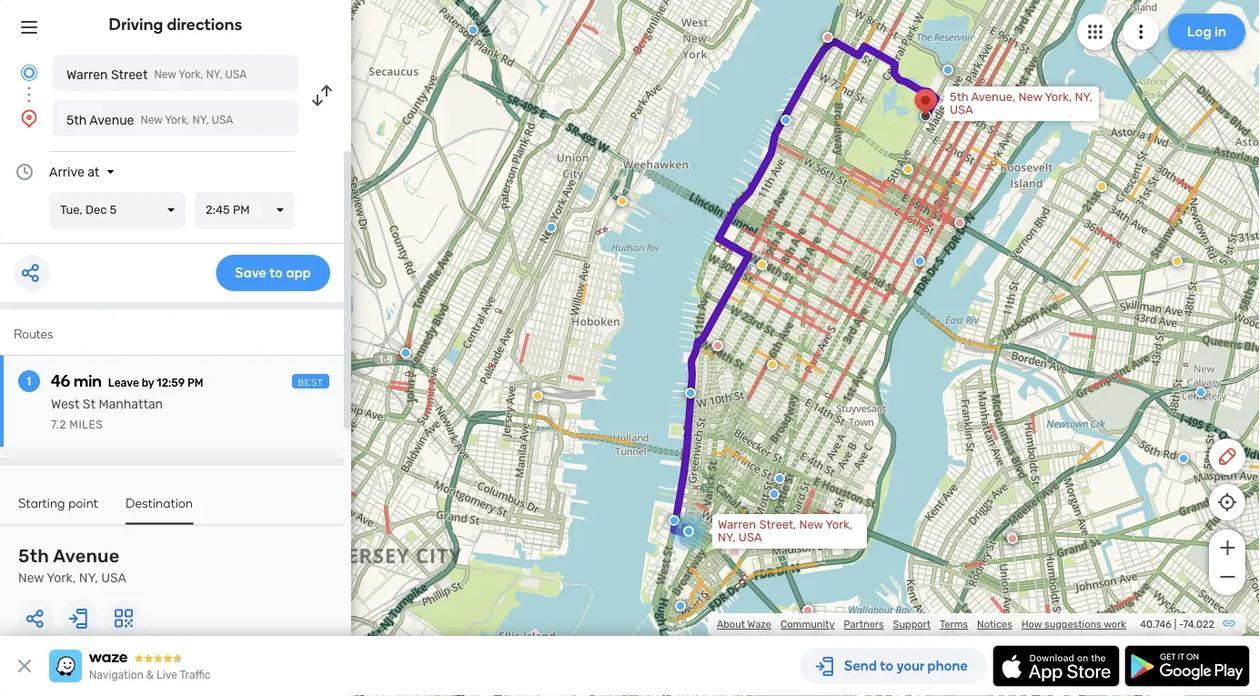 Task type: vqa. For each thing, say whether or not it's contained in the screenshot.
'Support'
yes



Task type: describe. For each thing, give the bounding box(es) containing it.
west
[[51, 397, 80, 412]]

new down starting point button
[[18, 571, 44, 586]]

work
[[1104, 618, 1126, 631]]

live
[[157, 669, 177, 682]]

zoom in image
[[1216, 537, 1239, 559]]

5th inside 5th avenue new york, ny, usa
[[18, 545, 49, 567]]

tue, dec 5
[[60, 203, 117, 217]]

starting
[[18, 495, 65, 510]]

manhattan
[[99, 397, 163, 412]]

74.022
[[1183, 618, 1215, 631]]

suggestions
[[1045, 618, 1102, 631]]

york, down starting point button
[[47, 571, 76, 586]]

about
[[717, 618, 745, 631]]

1
[[27, 374, 31, 389]]

1 vertical spatial 5th avenue new york, ny, usa
[[18, 545, 126, 586]]

warren street, new york, ny, usa
[[718, 518, 853, 545]]

ny, down starting point button
[[79, 571, 98, 586]]

about waze link
[[717, 618, 772, 631]]

notices link
[[977, 618, 1013, 631]]

dec
[[86, 203, 107, 217]]

avenue inside 5th avenue new york, ny, usa
[[53, 545, 120, 567]]

routes
[[14, 326, 53, 342]]

current location image
[[18, 62, 40, 84]]

partners
[[844, 618, 884, 631]]

arrive
[[49, 164, 84, 179]]

pencil image
[[1217, 446, 1238, 468]]

40.746
[[1140, 618, 1172, 631]]

0 horizontal spatial hazard image
[[1097, 179, 1108, 190]]

new down warren street new york, ny, usa
[[140, 114, 163, 126]]

pm inside list box
[[233, 203, 250, 217]]

traffic
[[180, 669, 211, 682]]

how
[[1022, 618, 1042, 631]]

york, inside the 'warren street, new york, ny, usa'
[[826, 518, 853, 532]]

warren for street
[[66, 67, 108, 82]]

0 vertical spatial road closed image
[[823, 32, 833, 43]]

pm inside 46 min leave by 12:59 pm
[[187, 377, 203, 389]]

notices
[[977, 618, 1013, 631]]

community link
[[781, 618, 835, 631]]

|
[[1174, 618, 1177, 631]]

2 vertical spatial road closed image
[[738, 569, 749, 580]]

0 vertical spatial 5th avenue new york, ny, usa
[[66, 112, 233, 127]]

miles
[[69, 419, 103, 431]]

terms
[[940, 618, 968, 631]]

2:45
[[206, 203, 230, 217]]

starting point
[[18, 495, 98, 510]]

2:45 pm list box
[[195, 192, 295, 228]]

partners link
[[844, 618, 884, 631]]

tue, dec 5 list box
[[49, 192, 186, 228]]

0 vertical spatial avenue
[[90, 112, 134, 127]]

warren for street,
[[718, 518, 756, 532]]

1 horizontal spatial hazard image
[[1172, 256, 1183, 267]]

46 min leave by 12:59 pm
[[51, 371, 203, 391]]

warren street new york, ny, usa
[[66, 67, 247, 82]]

st
[[83, 397, 96, 412]]

new inside the 'warren street, new york, ny, usa'
[[799, 518, 823, 532]]

1 vertical spatial 5th
[[66, 112, 87, 127]]



Task type: locate. For each thing, give the bounding box(es) containing it.
west st manhattan 7.2 miles
[[51, 397, 163, 431]]

ny, inside warren street new york, ny, usa
[[206, 68, 223, 81]]

york, right avenue,
[[1045, 90, 1072, 104]]

by
[[142, 377, 154, 389]]

link image
[[1222, 616, 1237, 631]]

5th inside 5th avenue, new york, ny, usa
[[950, 90, 969, 104]]

1 horizontal spatial warren
[[718, 518, 756, 532]]

directions
[[167, 15, 242, 34]]

driving
[[109, 15, 163, 34]]

location image
[[18, 107, 40, 129]]

warren left street,
[[718, 518, 756, 532]]

york, down directions
[[179, 68, 203, 81]]

road closed image
[[954, 217, 965, 228], [601, 224, 611, 235], [712, 340, 723, 351], [803, 606, 813, 617]]

12:59
[[157, 377, 185, 389]]

best
[[298, 377, 324, 388]]

destination
[[126, 495, 193, 510]]

leave
[[108, 377, 139, 389]]

warren left the street
[[66, 67, 108, 82]]

5th avenue new york, ny, usa down starting point button
[[18, 545, 126, 586]]

road closed image
[[823, 32, 833, 43], [1006, 531, 1017, 542], [738, 569, 749, 580]]

arrive at
[[49, 164, 99, 179]]

0 vertical spatial warren
[[66, 67, 108, 82]]

ny, down warren street new york, ny, usa
[[192, 114, 209, 126]]

usa
[[225, 68, 247, 81], [950, 103, 973, 117], [212, 114, 233, 126], [739, 530, 762, 545], [101, 571, 126, 586]]

5th left avenue,
[[950, 90, 969, 104]]

hazard image
[[464, 32, 475, 43], [903, 164, 914, 175], [617, 196, 628, 207], [759, 242, 770, 253], [789, 346, 800, 357], [532, 390, 543, 401]]

pm right 12:59
[[187, 377, 203, 389]]

new right the street
[[154, 68, 176, 81]]

min
[[74, 371, 102, 391]]

warren
[[66, 67, 108, 82], [718, 518, 756, 532]]

hazard image
[[1097, 179, 1108, 190], [1172, 256, 1183, 267]]

support link
[[893, 618, 931, 631]]

5th avenue new york, ny, usa down warren street new york, ny, usa
[[66, 112, 233, 127]]

1 horizontal spatial pm
[[233, 203, 250, 217]]

warren inside the 'warren street, new york, ny, usa'
[[718, 518, 756, 532]]

usa inside warren street new york, ny, usa
[[225, 68, 247, 81]]

point
[[68, 495, 98, 510]]

york,
[[179, 68, 203, 81], [1045, 90, 1072, 104], [165, 114, 190, 126], [826, 518, 853, 532], [47, 571, 76, 586]]

40.746 | -74.022
[[1140, 618, 1215, 631]]

0 vertical spatial hazard image
[[1097, 179, 1108, 190]]

waze
[[748, 618, 772, 631]]

46
[[51, 371, 70, 391]]

navigation
[[89, 669, 144, 682]]

ny, inside 5th avenue, new york, ny, usa
[[1075, 90, 1093, 104]]

york, down warren street new york, ny, usa
[[165, 114, 190, 126]]

usa inside the 'warren street, new york, ny, usa'
[[739, 530, 762, 545]]

usa inside 5th avenue, new york, ny, usa
[[950, 103, 973, 117]]

tue,
[[60, 203, 83, 217]]

2 vertical spatial 5th
[[18, 545, 49, 567]]

new inside warren street new york, ny, usa
[[154, 68, 176, 81]]

zoom out image
[[1216, 566, 1239, 588]]

5th down starting point button
[[18, 545, 49, 567]]

york, right street,
[[826, 518, 853, 532]]

ny, right avenue,
[[1075, 90, 1093, 104]]

driving directions
[[109, 15, 242, 34]]

ny,
[[206, 68, 223, 81], [1075, 90, 1093, 104], [192, 114, 209, 126], [718, 530, 736, 545], [79, 571, 98, 586]]

new inside 5th avenue, new york, ny, usa
[[1019, 90, 1043, 104]]

7.2
[[51, 419, 66, 431]]

-
[[1179, 618, 1183, 631]]

at
[[87, 164, 99, 179]]

5th avenue, new york, ny, usa
[[950, 90, 1093, 117]]

1 vertical spatial warren
[[718, 518, 756, 532]]

1 horizontal spatial road closed image
[[823, 32, 833, 43]]

how suggestions work link
[[1022, 618, 1126, 631]]

avenue down the point
[[53, 545, 120, 567]]

2 horizontal spatial road closed image
[[1006, 531, 1017, 542]]

5th right "location" icon
[[66, 112, 87, 127]]

about waze community partners support terms notices how suggestions work
[[717, 618, 1126, 631]]

ny, down directions
[[206, 68, 223, 81]]

york, inside 5th avenue, new york, ny, usa
[[1045, 90, 1072, 104]]

0 horizontal spatial warren
[[66, 67, 108, 82]]

&
[[146, 669, 154, 682]]

terms link
[[940, 618, 968, 631]]

starting point button
[[18, 495, 98, 523]]

5th
[[950, 90, 969, 104], [66, 112, 87, 127], [18, 545, 49, 567]]

community
[[781, 618, 835, 631]]

pm right "2:45"
[[233, 203, 250, 217]]

new right avenue,
[[1019, 90, 1043, 104]]

new
[[154, 68, 176, 81], [1019, 90, 1043, 104], [140, 114, 163, 126], [799, 518, 823, 532], [18, 571, 44, 586]]

0 vertical spatial 5th
[[950, 90, 969, 104]]

1 vertical spatial avenue
[[53, 545, 120, 567]]

0 horizontal spatial pm
[[187, 377, 203, 389]]

police image
[[546, 222, 557, 233], [834, 268, 845, 278], [685, 388, 696, 399], [1178, 453, 1189, 464], [870, 511, 881, 522]]

avenue,
[[971, 90, 1016, 104]]

2:45 pm
[[206, 203, 250, 217]]

york, inside warren street new york, ny, usa
[[179, 68, 203, 81]]

avenue
[[90, 112, 134, 127], [53, 545, 120, 567]]

0 vertical spatial pm
[[233, 203, 250, 217]]

pm
[[233, 203, 250, 217], [187, 377, 203, 389]]

clock image
[[14, 161, 35, 183]]

avenue down the street
[[90, 112, 134, 127]]

5
[[110, 203, 117, 217]]

x image
[[14, 655, 35, 677]]

street
[[111, 67, 148, 82]]

ny, left street,
[[718, 530, 736, 545]]

ny, inside the 'warren street, new york, ny, usa'
[[718, 530, 736, 545]]

1 vertical spatial hazard image
[[1172, 256, 1183, 267]]

0 horizontal spatial 5th
[[18, 545, 49, 567]]

street,
[[759, 518, 796, 532]]

new right street,
[[799, 518, 823, 532]]

1 vertical spatial road closed image
[[1006, 531, 1017, 542]]

navigation & live traffic
[[89, 669, 211, 682]]

2 horizontal spatial 5th
[[950, 90, 969, 104]]

5th avenue new york, ny, usa
[[66, 112, 233, 127], [18, 545, 126, 586]]

1 vertical spatial pm
[[187, 377, 203, 389]]

destination button
[[126, 495, 193, 525]]

0 horizontal spatial road closed image
[[738, 569, 749, 580]]

1 horizontal spatial 5th
[[66, 112, 87, 127]]

police image
[[943, 65, 954, 76], [781, 115, 792, 126], [899, 261, 910, 272], [400, 348, 411, 359], [1196, 387, 1207, 398], [774, 473, 785, 484], [769, 489, 780, 500], [669, 515, 680, 526], [675, 601, 686, 611], [689, 615, 700, 626]]

support
[[893, 618, 931, 631]]



